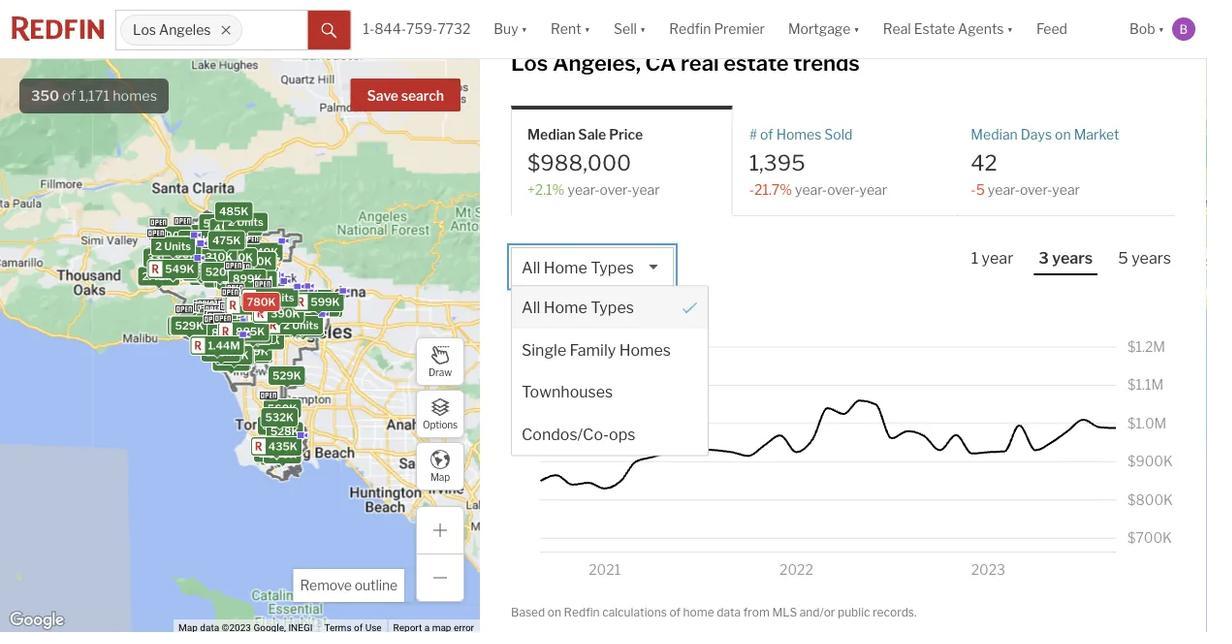 Task type: vqa. For each thing, say whether or not it's contained in the screenshot.
topmost on
yes



Task type: describe. For each thing, give the bounding box(es) containing it.
1 vertical spatial 499k
[[239, 345, 268, 358]]

660k
[[282, 313, 311, 326]]

350
[[31, 87, 59, 104]]

2 vertical spatial 515k
[[239, 348, 266, 360]]

1 horizontal spatial 629k
[[271, 309, 300, 322]]

2 vertical spatial 545k
[[209, 321, 238, 334]]

year inside 'median sale price $988,000 +2.1% year-over-year'
[[633, 182, 660, 199]]

42
[[971, 149, 998, 175]]

5 for 5 years
[[1119, 248, 1129, 267]]

4
[[279, 316, 286, 328]]

estate
[[724, 50, 789, 76]]

1 vertical spatial 475k
[[258, 447, 287, 459]]

1 vertical spatial 515k
[[279, 318, 307, 330]]

0 vertical spatial 815k
[[241, 296, 268, 309]]

remove los angeles image
[[220, 24, 232, 36]]

310k
[[206, 251, 233, 263]]

options button
[[416, 390, 465, 439]]

1 vertical spatial 495k
[[185, 265, 214, 277]]

998k
[[221, 314, 251, 327]]

2.45m
[[142, 270, 176, 283]]

0 vertical spatial 785k
[[179, 261, 208, 274]]

350k
[[210, 239, 239, 251]]

ca
[[646, 50, 677, 76]]

1 year button
[[967, 247, 1019, 273]]

▾ for mortgage ▾
[[854, 21, 860, 37]]

395k
[[167, 248, 196, 260]]

median sale price $988,000 +2.1% year-over-year
[[528, 126, 660, 199]]

rent ▾ button
[[551, 0, 591, 58]]

335k
[[147, 252, 176, 264]]

0 horizontal spatial 475k
[[212, 234, 241, 247]]

1 vertical spatial 490k
[[249, 302, 279, 315]]

1 vertical spatial 529k
[[175, 320, 204, 332]]

470k
[[251, 334, 280, 347]]

buy ▾ button
[[494, 0, 528, 58]]

780k
[[247, 296, 276, 309]]

home
[[684, 606, 715, 620]]

1-844-759-7732 link
[[363, 21, 471, 37]]

on inside median days on market 42 -5 year-over-year
[[1056, 126, 1072, 143]]

▾ for sell ▾
[[640, 21, 646, 37]]

620k
[[239, 299, 268, 311]]

buy ▾ button
[[482, 0, 540, 58]]

search
[[401, 88, 444, 104]]

1 vertical spatial 740k
[[251, 286, 280, 299]]

800k
[[237, 300, 267, 313]]

0 vertical spatial 435k
[[183, 262, 212, 275]]

0 horizontal spatial 549k
[[165, 263, 195, 275]]

real estate agents ▾
[[884, 21, 1014, 37]]

buy ▾
[[494, 21, 528, 37]]

1 horizontal spatial 435k
[[269, 441, 298, 453]]

990k
[[287, 319, 317, 331]]

mortgage ▾
[[789, 21, 860, 37]]

0 horizontal spatial 490k
[[154, 257, 183, 270]]

925k
[[236, 312, 265, 325]]

3 years
[[1039, 248, 1094, 267]]

469k
[[168, 250, 198, 263]]

1 vertical spatial 589k
[[262, 441, 292, 454]]

1 vertical spatial 425k
[[213, 250, 242, 263]]

450k
[[214, 222, 244, 235]]

sell ▾
[[614, 21, 646, 37]]

from
[[744, 606, 770, 620]]

sell ▾ button
[[614, 0, 646, 58]]

0 vertical spatial 849k
[[186, 265, 215, 278]]

1 vertical spatial 1.19m
[[261, 310, 291, 323]]

532k
[[265, 411, 294, 424]]

0 vertical spatial 1.10m
[[241, 296, 272, 308]]

year- inside 'median sale price $988,000 +2.1% year-over-year'
[[568, 182, 600, 199]]

redfin inside button
[[670, 21, 712, 37]]

1.48m
[[236, 297, 269, 310]]

0 horizontal spatial redfin
[[564, 606, 600, 620]]

3 inside button
[[1039, 248, 1050, 267]]

redfin premier
[[670, 21, 765, 37]]

remove outline
[[300, 578, 398, 594]]

0 horizontal spatial on
[[548, 606, 562, 620]]

0 vertical spatial 540k
[[271, 314, 300, 327]]

3.50m
[[286, 322, 320, 334]]

759-
[[407, 21, 438, 37]]

1 all home types from the top
[[522, 258, 634, 277]]

0 horizontal spatial 515k
[[183, 234, 210, 246]]

1 horizontal spatial 570k
[[260, 294, 289, 306]]

family
[[570, 340, 616, 359]]

dialog containing all home types
[[511, 286, 709, 456]]

355k
[[218, 258, 247, 271]]

los angeles
[[133, 22, 211, 38]]

1.07m
[[242, 280, 274, 292]]

rent
[[551, 21, 582, 37]]

860k
[[175, 320, 205, 333]]

0 vertical spatial 559k
[[239, 328, 268, 341]]

789k
[[218, 273, 247, 286]]

year inside # of homes sold 1,395 -21.7% year-over-year
[[860, 182, 888, 199]]

condos/co-
[[522, 425, 609, 444]]

1 year
[[972, 248, 1014, 267]]

#
[[750, 126, 758, 143]]

0 vertical spatial 485k
[[219, 205, 249, 218]]

675k
[[217, 355, 246, 367]]

1 home from the top
[[544, 258, 588, 277]]

1 vertical spatial 815k
[[215, 310, 243, 323]]

calculations
[[603, 606, 667, 620]]

1.39m
[[233, 305, 265, 317]]

350 of 1,171 homes
[[31, 87, 157, 104]]

1 vertical spatial 695k
[[206, 313, 235, 325]]

399k
[[209, 251, 239, 263]]

460k
[[208, 257, 237, 270]]

angeles,
[[553, 50, 641, 76]]

605k
[[266, 309, 296, 322]]

669k
[[244, 315, 273, 328]]

draw button
[[416, 338, 465, 386]]

5 units
[[220, 312, 256, 325]]

real
[[681, 50, 719, 76]]

4 units
[[279, 316, 315, 328]]

0 vertical spatial 685k
[[248, 293, 277, 305]]

0 vertical spatial 498k
[[250, 296, 279, 309]]

1 horizontal spatial 595k
[[261, 306, 290, 318]]

5 years
[[1119, 248, 1172, 267]]

1.28m
[[174, 320, 206, 332]]

751k
[[240, 275, 266, 288]]

375k
[[187, 265, 215, 278]]

map button
[[416, 442, 465, 491]]

728k
[[220, 273, 248, 285]]

feed
[[1037, 21, 1068, 37]]

0 vertical spatial 695k
[[187, 265, 216, 278]]

1 vertical spatial 549k
[[271, 309, 300, 322]]

1 horizontal spatial 520k
[[247, 294, 276, 307]]

# of homes sold 1,395 -21.7% year-over-year
[[750, 126, 888, 199]]

569k
[[262, 420, 291, 432]]

1 vertical spatial 545k
[[229, 266, 258, 279]]

ops
[[609, 425, 636, 444]]

premier
[[714, 21, 765, 37]]

bob ▾
[[1130, 21, 1165, 37]]

1 vertical spatial 850k
[[236, 311, 265, 323]]

2 vertical spatial 529k
[[273, 370, 301, 382]]

sold
[[825, 126, 853, 143]]

single family homes
[[522, 340, 671, 359]]

real estate agents ▾ link
[[884, 0, 1014, 58]]

21.7%
[[755, 182, 793, 199]]

5 ▾ from the left
[[1008, 21, 1014, 37]]

google image
[[5, 608, 69, 634]]

days
[[1021, 126, 1053, 143]]

0 vertical spatial 1.19m
[[193, 270, 224, 282]]

over- inside 'median sale price $988,000 +2.1% year-over-year'
[[600, 182, 633, 199]]

844-
[[375, 21, 407, 37]]

all inside dialog
[[522, 298, 541, 317]]

0 horizontal spatial 570k
[[218, 273, 247, 285]]

over- for 1,395
[[828, 182, 860, 199]]

1 types from the top
[[591, 258, 634, 277]]

2 horizontal spatial 570k
[[300, 293, 329, 305]]

los for los angeles
[[133, 22, 156, 38]]

0 vertical spatial 629k
[[182, 228, 211, 241]]

condos/co-ops
[[522, 425, 636, 444]]

5 inside median days on market 42 -5 year-over-year
[[977, 182, 986, 199]]

0 horizontal spatial 500k
[[158, 229, 188, 242]]

1 horizontal spatial of
[[670, 606, 681, 620]]

634k
[[200, 270, 229, 282]]

0 vertical spatial 850k
[[255, 294, 285, 306]]

and/or
[[800, 606, 836, 620]]

0 vertical spatial 425k
[[229, 226, 258, 239]]



Task type: locate. For each thing, give the bounding box(es) containing it.
1 vertical spatial 540k
[[263, 441, 292, 453]]

0 vertical spatial 549k
[[165, 263, 195, 275]]

775k
[[251, 333, 279, 346]]

0 vertical spatial of
[[62, 87, 76, 104]]

900k
[[278, 297, 308, 309]]

options
[[423, 419, 458, 431]]

0 vertical spatial home
[[544, 258, 588, 277]]

los
[[133, 22, 156, 38], [511, 50, 548, 76]]

875k
[[210, 271, 239, 283], [212, 309, 241, 322], [218, 314, 247, 326], [230, 325, 259, 338], [239, 329, 267, 341]]

2 over- from the left
[[828, 182, 860, 199]]

1 vertical spatial 559k
[[240, 348, 269, 361]]

545k
[[205, 244, 235, 257], [229, 266, 258, 279], [209, 321, 238, 334]]

median for 42
[[971, 126, 1018, 143]]

types up all home types element
[[591, 258, 634, 277]]

los for los angeles, ca real estate trends
[[511, 50, 548, 76]]

of for # of homes sold 1,395 -21.7% year-over-year
[[761, 126, 774, 143]]

1 year- from the left
[[568, 182, 600, 199]]

median inside median days on market 42 -5 year-over-year
[[971, 126, 1018, 143]]

589k
[[235, 297, 265, 310], [262, 441, 292, 454]]

1.70m
[[204, 315, 236, 327]]

on right based
[[548, 606, 562, 620]]

0 horizontal spatial 685k
[[216, 317, 245, 330]]

homes inside dialog
[[620, 340, 671, 359]]

year inside median days on market 42 -5 year-over-year
[[1053, 182, 1081, 199]]

2 vertical spatial of
[[670, 606, 681, 620]]

2 horizontal spatial 5
[[1119, 248, 1129, 267]]

0 horizontal spatial of
[[62, 87, 76, 104]]

1 vertical spatial all
[[522, 298, 541, 317]]

year- inside # of homes sold 1,395 -21.7% year-over-year
[[796, 182, 828, 199]]

600k
[[176, 256, 206, 269]]

6 ▾ from the left
[[1159, 21, 1165, 37]]

over- for 42
[[1021, 182, 1053, 199]]

1 vertical spatial 498k
[[211, 326, 241, 339]]

mortgage ▾ button
[[777, 0, 872, 58]]

redfin up the los angeles, ca real estate trends
[[670, 21, 712, 37]]

units
[[237, 216, 264, 228], [232, 220, 258, 233], [216, 237, 242, 249], [164, 240, 191, 253], [189, 263, 215, 276], [162, 264, 188, 276], [194, 264, 221, 277], [193, 265, 220, 277], [190, 265, 217, 278], [248, 269, 274, 282], [268, 291, 295, 304], [267, 293, 294, 305], [254, 293, 281, 306], [261, 294, 287, 306], [243, 298, 269, 310], [237, 298, 264, 311], [252, 299, 279, 312], [312, 302, 339, 314], [301, 302, 327, 315], [240, 304, 267, 316], [224, 309, 251, 321], [275, 309, 302, 321], [224, 309, 251, 321], [223, 309, 250, 322], [266, 310, 293, 323], [223, 310, 250, 323], [223, 311, 250, 323], [274, 311, 301, 323], [223, 311, 250, 323], [223, 311, 249, 324], [222, 311, 249, 324], [210, 311, 237, 324], [231, 312, 258, 325], [229, 312, 256, 325], [231, 312, 258, 325], [231, 313, 258, 325], [241, 313, 268, 325], [232, 314, 259, 327], [282, 314, 309, 327], [283, 315, 310, 327], [288, 316, 315, 328], [283, 316, 310, 329], [284, 317, 311, 330], [282, 318, 309, 330], [287, 318, 314, 330], [286, 319, 313, 331], [292, 319, 319, 332], [283, 319, 310, 332], [181, 320, 207, 333], [219, 343, 246, 356]]

rent ▾ button
[[540, 0, 603, 58]]

1 horizontal spatial median
[[971, 126, 1018, 143]]

1 vertical spatial 629k
[[271, 309, 300, 322]]

▾ right 'sell'
[[640, 21, 646, 37]]

5 inside 5 years button
[[1119, 248, 1129, 267]]

475k up 430k
[[212, 234, 241, 247]]

1 years from the left
[[1053, 248, 1094, 267]]

0 horizontal spatial over-
[[600, 182, 633, 199]]

879k
[[264, 450, 293, 462]]

all home types element
[[512, 287, 708, 329]]

430k
[[213, 250, 243, 262]]

median days on market 42 -5 year-over-year
[[971, 126, 1120, 199]]

530k
[[181, 261, 211, 274]]

0 horizontal spatial 849k
[[186, 265, 215, 278]]

home up single
[[544, 298, 588, 317]]

0 horizontal spatial -
[[750, 182, 755, 199]]

0 vertical spatial 495k
[[165, 251, 194, 263]]

0 horizontal spatial 498k
[[211, 326, 241, 339]]

years for 3 years
[[1053, 248, 1094, 267]]

home up all home types element
[[544, 258, 588, 277]]

3 year- from the left
[[988, 182, 1021, 199]]

1 vertical spatial all home types
[[522, 298, 634, 317]]

los angeles, ca real estate trends
[[511, 50, 860, 76]]

2 horizontal spatial 515k
[[279, 318, 307, 330]]

1 horizontal spatial on
[[1056, 126, 1072, 143]]

types inside dialog
[[591, 298, 634, 317]]

1 - from the left
[[750, 182, 755, 199]]

0 horizontal spatial 595k
[[203, 217, 232, 230]]

2 - from the left
[[971, 182, 977, 199]]

0 vertical spatial 499k
[[261, 309, 290, 321]]

submit search image
[[322, 23, 337, 39]]

5 inside 'map' region
[[220, 312, 227, 325]]

449k
[[285, 316, 314, 329]]

median inside 'median sale price $988,000 +2.1% year-over-year'
[[528, 126, 576, 143]]

2 year- from the left
[[796, 182, 828, 199]]

0 vertical spatial 500k
[[158, 229, 188, 242]]

0 vertical spatial 545k
[[205, 244, 235, 257]]

of right 350
[[62, 87, 76, 104]]

of right #
[[761, 126, 774, 143]]

829k
[[222, 270, 251, 283], [244, 272, 273, 284]]

0 vertical spatial types
[[591, 258, 634, 277]]

bob
[[1130, 21, 1156, 37]]

over- inside median days on market 42 -5 year-over-year
[[1021, 182, 1053, 199]]

None search field
[[242, 11, 308, 49]]

0 vertical spatial 740k
[[213, 264, 242, 277]]

2 all home types from the top
[[522, 298, 634, 317]]

1 vertical spatial 5
[[1119, 248, 1129, 267]]

1.23m
[[225, 315, 257, 327]]

0 horizontal spatial years
[[1053, 248, 1094, 267]]

all
[[522, 258, 541, 277], [522, 298, 541, 317]]

5 years button
[[1114, 247, 1177, 273]]

649k
[[242, 265, 271, 278], [227, 269, 257, 282], [251, 286, 281, 299], [261, 314, 290, 327], [239, 322, 268, 335], [211, 343, 240, 356]]

1 ▾ from the left
[[522, 21, 528, 37]]

home
[[544, 258, 588, 277], [544, 298, 588, 317]]

1 vertical spatial redfin
[[564, 606, 600, 620]]

1.30m
[[238, 298, 270, 311], [235, 306, 267, 319], [213, 322, 245, 335], [215, 343, 248, 355]]

1 horizontal spatial redfin
[[670, 21, 712, 37]]

based
[[511, 606, 545, 620]]

1 vertical spatial types
[[591, 298, 634, 317]]

0 horizontal spatial 629k
[[182, 228, 211, 241]]

real estate agents ▾ button
[[872, 0, 1025, 58]]

2 horizontal spatial year-
[[988, 182, 1021, 199]]

year- for 1,395
[[796, 182, 828, 199]]

2 ▾ from the left
[[585, 21, 591, 37]]

1.90m
[[234, 306, 267, 319], [218, 308, 251, 320], [218, 310, 251, 322], [220, 312, 252, 325]]

▾ right agents
[[1008, 21, 1014, 37]]

1 vertical spatial 1.10m
[[219, 349, 249, 362]]

1,395
[[750, 149, 806, 175]]

all home types up family
[[522, 298, 634, 317]]

1 horizontal spatial 490k
[[249, 302, 279, 315]]

home inside all home types element
[[544, 298, 588, 317]]

homes for of
[[777, 126, 822, 143]]

list box containing all home types
[[511, 247, 709, 456]]

$988,000
[[528, 149, 632, 175]]

0 vertical spatial 595k
[[203, 217, 232, 230]]

years right 3 years
[[1132, 248, 1172, 267]]

4 ▾ from the left
[[854, 21, 860, 37]]

1 vertical spatial 849k
[[238, 310, 268, 322]]

419k
[[240, 275, 267, 288]]

1 horizontal spatial 549k
[[271, 309, 300, 322]]

2 vertical spatial 5
[[220, 312, 227, 325]]

0 vertical spatial all home types
[[522, 258, 634, 277]]

year- down $988,000
[[568, 182, 600, 199]]

2 horizontal spatial of
[[761, 126, 774, 143]]

over- down $988,000
[[600, 182, 633, 199]]

▾ right mortgage
[[854, 21, 860, 37]]

3 over- from the left
[[1021, 182, 1053, 199]]

los down buy ▾
[[511, 50, 548, 76]]

year- for 42
[[988, 182, 1021, 199]]

list box
[[511, 247, 709, 456]]

dialog
[[511, 286, 709, 456]]

redfin left calculations
[[564, 606, 600, 620]]

1
[[972, 248, 979, 267]]

559k
[[239, 328, 268, 341], [240, 348, 269, 361]]

559k down 669k
[[239, 328, 268, 341]]

of inside # of homes sold 1,395 -21.7% year-over-year
[[761, 126, 774, 143]]

1 vertical spatial 485k
[[219, 273, 248, 285]]

3 ▾ from the left
[[640, 21, 646, 37]]

year inside 1 year button
[[982, 248, 1014, 267]]

575k
[[163, 240, 192, 253]]

500k up 365k
[[158, 229, 188, 242]]

1 vertical spatial of
[[761, 126, 774, 143]]

year- inside median days on market 42 -5 year-over-year
[[988, 182, 1021, 199]]

1 vertical spatial 500k
[[270, 425, 300, 438]]

1 horizontal spatial 515k
[[239, 348, 266, 360]]

2 median from the left
[[971, 126, 1018, 143]]

- inside median days on market 42 -5 year-over-year
[[971, 182, 977, 199]]

1.63m
[[248, 304, 280, 317]]

user photo image
[[1173, 17, 1196, 41]]

▾ for buy ▾
[[522, 21, 528, 37]]

- for 42
[[971, 182, 977, 199]]

749k
[[250, 246, 279, 258], [187, 266, 216, 279], [234, 274, 263, 286]]

▾ right buy
[[522, 21, 528, 37]]

years for 5 years
[[1132, 248, 1172, 267]]

927k
[[278, 316, 306, 329]]

2.90m
[[213, 311, 247, 324]]

- down "42"
[[971, 182, 977, 199]]

1 all from the top
[[522, 258, 541, 277]]

0 vertical spatial 589k
[[235, 297, 265, 310]]

601k
[[207, 264, 235, 276]]

1.45m
[[237, 299, 269, 312]]

0 vertical spatial on
[[1056, 126, 1072, 143]]

homes up 1,395
[[777, 126, 822, 143]]

999k
[[209, 317, 239, 330]]

500k down 532k
[[270, 425, 300, 438]]

feed button
[[1025, 0, 1119, 58]]

1 vertical spatial homes
[[620, 340, 671, 359]]

years inside 3 years button
[[1053, 248, 1094, 267]]

1.25m
[[235, 306, 266, 319], [210, 319, 241, 331], [212, 343, 244, 356]]

2 horizontal spatial over-
[[1021, 182, 1053, 199]]

1 horizontal spatial los
[[511, 50, 548, 76]]

1 horizontal spatial over-
[[828, 182, 860, 199]]

homes for family
[[620, 340, 671, 359]]

map region
[[0, 0, 589, 634]]

1 horizontal spatial years
[[1132, 248, 1172, 267]]

year- down "42"
[[988, 182, 1021, 199]]

1 horizontal spatial 740k
[[251, 286, 280, 299]]

650k
[[243, 255, 272, 268], [213, 265, 242, 277]]

2 all from the top
[[522, 298, 541, 317]]

draw
[[429, 367, 452, 379]]

0 horizontal spatial homes
[[620, 340, 671, 359]]

median for $988,000
[[528, 126, 576, 143]]

865k
[[155, 259, 184, 271]]

homes
[[777, 126, 822, 143], [620, 340, 671, 359]]

400k
[[167, 248, 197, 261]]

1 horizontal spatial year-
[[796, 182, 828, 199]]

4.00m
[[217, 308, 251, 321]]

440k
[[167, 249, 197, 261]]

0 horizontal spatial 740k
[[213, 264, 242, 277]]

all home types up all home types element
[[522, 258, 634, 277]]

1 median from the left
[[528, 126, 576, 143]]

1-844-759-7732
[[363, 21, 471, 37]]

map
[[431, 472, 450, 483]]

save search
[[367, 88, 444, 104]]

0 horizontal spatial median
[[528, 126, 576, 143]]

mortgage ▾ button
[[789, 0, 860, 58]]

1.15m
[[239, 298, 269, 310], [206, 346, 236, 359], [220, 350, 250, 362]]

- inside # of homes sold 1,395 -21.7% year-over-year
[[750, 182, 755, 199]]

480k
[[269, 309, 298, 321]]

1.52m
[[227, 313, 259, 326]]

549k
[[165, 263, 195, 275], [271, 309, 300, 322]]

homes
[[113, 87, 157, 104]]

homes inside # of homes sold 1,395 -21.7% year-over-year
[[777, 126, 822, 143]]

1 vertical spatial 435k
[[269, 441, 298, 453]]

1 horizontal spatial 500k
[[270, 425, 300, 438]]

668k
[[234, 305, 264, 318]]

angeles
[[159, 22, 211, 38]]

▾ right bob
[[1159, 21, 1165, 37]]

over- inside # of homes sold 1,395 -21.7% year-over-year
[[828, 182, 860, 199]]

types up "single family homes"
[[591, 298, 634, 317]]

1 vertical spatial 520k
[[247, 294, 276, 307]]

based on redfin calculations of home data from mls and/or public records.
[[511, 606, 917, 620]]

2.48m
[[225, 314, 259, 327]]

▾ for rent ▾
[[585, 21, 591, 37]]

0 horizontal spatial 435k
[[183, 262, 212, 275]]

on right the days
[[1056, 126, 1072, 143]]

490k
[[154, 257, 183, 270], [249, 302, 279, 315]]

340k
[[224, 251, 253, 264]]

median
[[528, 126, 576, 143], [971, 126, 1018, 143]]

0 horizontal spatial year-
[[568, 182, 600, 199]]

2 home from the top
[[544, 298, 588, 317]]

over- down the days
[[1021, 182, 1053, 199]]

homes right family
[[620, 340, 671, 359]]

0 vertical spatial all
[[522, 258, 541, 277]]

▾ for bob ▾
[[1159, 21, 1165, 37]]

2 types from the top
[[591, 298, 634, 317]]

years left 5 years
[[1053, 248, 1094, 267]]

1 over- from the left
[[600, 182, 633, 199]]

sell
[[614, 21, 637, 37]]

all up single
[[522, 298, 541, 317]]

799k
[[275, 291, 304, 304]]

700k
[[220, 349, 249, 362]]

year- right 21.7%
[[796, 182, 828, 199]]

5 for 5 units
[[220, 312, 227, 325]]

save search button
[[351, 79, 461, 112]]

1 vertical spatial 785k
[[205, 309, 234, 321]]

888k
[[266, 309, 295, 322]]

all down "+2.1%"
[[522, 258, 541, 277]]

0 vertical spatial redfin
[[670, 21, 712, 37]]

1 horizontal spatial 1.19m
[[261, 310, 291, 323]]

data
[[717, 606, 741, 620]]

- down 1,395
[[750, 182, 755, 199]]

median up "42"
[[971, 126, 1018, 143]]

of left home
[[670, 606, 681, 620]]

of for 350 of 1,171 homes
[[62, 87, 76, 104]]

over- down sold
[[828, 182, 860, 199]]

475k down "528k"
[[258, 447, 287, 459]]

1 horizontal spatial 685k
[[248, 293, 277, 305]]

0 vertical spatial 529k
[[255, 303, 284, 315]]

1 horizontal spatial 498k
[[250, 296, 279, 309]]

0 horizontal spatial 520k
[[205, 266, 234, 279]]

- for 1,395
[[750, 182, 755, 199]]

median up $988,000
[[528, 126, 576, 143]]

▾ right rent
[[585, 21, 591, 37]]

los left "angeles" at the left of page
[[133, 22, 156, 38]]

525k
[[231, 271, 260, 283]]

528k
[[270, 425, 299, 438]]

559k down 470k
[[240, 348, 269, 361]]

years inside 5 years button
[[1132, 248, 1172, 267]]

estate
[[915, 21, 956, 37]]

1.19m
[[193, 270, 224, 282], [261, 310, 291, 323]]

2 years from the left
[[1132, 248, 1172, 267]]

types
[[591, 258, 634, 277], [591, 298, 634, 317]]

1 horizontal spatial 849k
[[238, 310, 268, 322]]

year-
[[568, 182, 600, 199], [796, 182, 828, 199], [988, 182, 1021, 199]]



